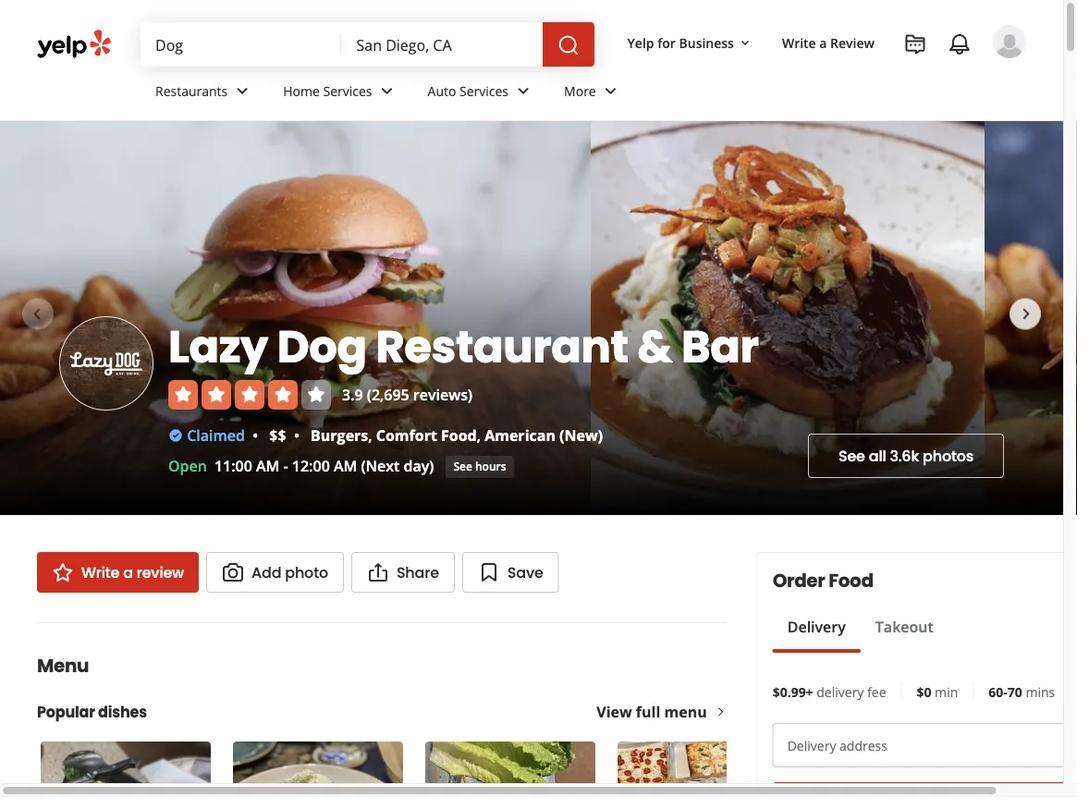 Task type: describe. For each thing, give the bounding box(es) containing it.
none field near
[[357, 34, 528, 55]]

save button
[[462, 552, 559, 593]]

see hours
[[454, 459, 507, 474]]

for
[[658, 34, 676, 51]]

restaurants
[[155, 82, 228, 100]]

more
[[564, 82, 596, 100]]

auto services
[[428, 82, 509, 100]]

delivery for delivery address
[[788, 737, 837, 754]]

delivery
[[817, 683, 864, 701]]

takeout
[[876, 617, 934, 637]]

projects image
[[905, 33, 927, 56]]

services for auto services
[[460, 82, 509, 100]]

$0.99+ delivery fee
[[773, 683, 887, 701]]

see all 3.6k photos
[[839, 446, 974, 467]]

delivery address
[[788, 737, 888, 754]]

bar
[[682, 315, 759, 378]]

review
[[831, 34, 875, 51]]

home services
[[283, 82, 372, 100]]

previous image
[[26, 303, 48, 325]]

restaurants link
[[141, 67, 268, 120]]

add
[[252, 562, 282, 583]]

comfort
[[376, 426, 437, 445]]

reviews)
[[413, 385, 473, 405]]

24 chevron down v2 image for more
[[600, 80, 622, 102]]

notifications image
[[949, 33, 971, 56]]

(2,695 reviews) link
[[367, 385, 473, 405]]

claimed
[[187, 426, 245, 445]]

dog
[[277, 315, 367, 378]]

write a review
[[81, 562, 184, 583]]

write for write a review
[[81, 562, 120, 583]]

14 chevron right outline image
[[715, 706, 728, 719]]

2 photo of lazy dog restaurant & bar - san diego, ca, us. image from the left
[[591, 121, 985, 515]]

chicken pot pie image
[[618, 742, 788, 797]]

search image
[[558, 34, 580, 57]]

(next
[[361, 456, 400, 476]]

open 11:00 am - 12:00 am (next day)
[[168, 456, 434, 476]]

16 claim filled v2 image
[[168, 428, 183, 443]]

write a review link
[[37, 552, 199, 593]]

popular
[[37, 702, 95, 722]]

$0
[[917, 683, 932, 701]]

user actions element
[[613, 23, 1053, 137]]

yelp
[[628, 34, 655, 51]]

Find text field
[[155, 34, 327, 55]]

services for home services
[[323, 82, 372, 100]]

3.9 star rating image
[[168, 380, 331, 410]]

view full menu link
[[597, 702, 728, 722]]

all
[[869, 446, 887, 467]]

24 chevron down v2 image for auto services
[[513, 80, 535, 102]]

delivery tab panel
[[773, 653, 949, 661]]

american (new) link
[[485, 426, 603, 445]]

24 chevron down v2 image for restaurants
[[231, 80, 254, 102]]

write a review link
[[775, 26, 883, 59]]

1 photo of lazy dog restaurant & bar - san diego, ca, us. image from the left
[[0, 121, 591, 515]]

$0 min
[[917, 683, 959, 701]]

1 , from the left
[[368, 426, 372, 445]]

add photo
[[252, 562, 328, 583]]

yelp for business
[[628, 34, 734, 51]]

$$
[[269, 426, 286, 445]]

11:00
[[215, 456, 252, 476]]

view
[[597, 702, 632, 722]]

Order delivery text field
[[773, 723, 1078, 768]]

more link
[[550, 67, 637, 120]]

add photo link
[[206, 552, 344, 593]]

next image
[[1016, 303, 1038, 325]]

save
[[508, 562, 544, 583]]

share
[[397, 562, 439, 583]]

60-70 mins
[[989, 683, 1056, 701]]

auto services link
[[413, 67, 550, 120]]

1 am from the left
[[256, 456, 280, 476]]

address
[[840, 737, 888, 754]]

min
[[935, 683, 959, 701]]



Task type: locate. For each thing, give the bounding box(es) containing it.
campfire pot roast image
[[41, 742, 211, 797]]

1 vertical spatial food
[[829, 568, 874, 594]]

1 horizontal spatial 24 chevron down v2 image
[[376, 80, 398, 102]]

photo of lazy dog restaurant & bar - san diego, ca, us. image
[[0, 121, 591, 515], [591, 121, 985, 515], [985, 121, 1078, 515]]

24 chevron down v2 image inside home services link
[[376, 80, 398, 102]]

1 vertical spatial a
[[123, 562, 133, 583]]

none field up auto on the top of page
[[357, 34, 528, 55]]

services right home
[[323, 82, 372, 100]]

0 horizontal spatial write
[[81, 562, 120, 583]]

order
[[773, 568, 826, 594]]

day)
[[404, 456, 434, 476]]

0 vertical spatial food
[[441, 426, 477, 445]]

dishes
[[98, 702, 147, 722]]

delivery
[[788, 617, 846, 637], [788, 737, 837, 754]]

fee
[[868, 683, 887, 701]]

0 horizontal spatial ,
[[368, 426, 372, 445]]

0 horizontal spatial am
[[256, 456, 280, 476]]

1 vertical spatial delivery
[[788, 737, 837, 754]]

24 save outline v2 image
[[478, 562, 500, 584]]

a for review
[[820, 34, 827, 51]]

photo
[[285, 562, 328, 583]]

restaurant
[[376, 315, 629, 378]]

write left review
[[783, 34, 817, 51]]

2 delivery from the top
[[788, 737, 837, 754]]

see for see all 3.6k photos
[[839, 446, 866, 467]]

comfort food link
[[376, 426, 477, 445]]

1 delivery from the top
[[788, 617, 846, 637]]

3.6k
[[890, 446, 920, 467]]

lazy dog restaurant & bar
[[168, 315, 759, 378]]

mins
[[1026, 683, 1056, 701]]

24 chevron down v2 image
[[513, 80, 535, 102], [600, 80, 622, 102]]

none field 'find'
[[155, 34, 327, 55]]

photos
[[923, 446, 974, 467]]

services right auto on the top of page
[[460, 82, 509, 100]]

0 horizontal spatial food
[[441, 426, 477, 445]]

menu
[[665, 702, 707, 722]]

a for review
[[123, 562, 133, 583]]

24 chevron down v2 image left auto on the top of page
[[376, 80, 398, 102]]

yelp for business button
[[620, 26, 760, 59]]

am down burgers link
[[334, 456, 357, 476]]

american
[[485, 426, 556, 445]]

2 24 chevron down v2 image from the left
[[376, 80, 398, 102]]

2 services from the left
[[460, 82, 509, 100]]

0 vertical spatial a
[[820, 34, 827, 51]]

auto
[[428, 82, 456, 100]]

review
[[137, 562, 184, 583]]

delivery for delivery
[[788, 617, 846, 637]]

24 camera v2 image
[[222, 562, 244, 584]]

0 horizontal spatial services
[[323, 82, 372, 100]]

write right 24 star v2 icon
[[81, 562, 120, 583]]

see hours link
[[445, 456, 515, 478]]

burgers
[[311, 426, 368, 445]]

tab list
[[773, 616, 949, 653]]

see all 3.6k photos link
[[809, 434, 1005, 478]]

am left -
[[256, 456, 280, 476]]

0 horizontal spatial none field
[[155, 34, 327, 55]]

1 none field from the left
[[155, 34, 327, 55]]

24 chevron down v2 image right the auto services
[[513, 80, 535, 102]]

-
[[284, 456, 288, 476]]

1 horizontal spatial a
[[820, 34, 827, 51]]

None search field
[[141, 22, 599, 67]]

business categories element
[[141, 67, 1027, 120]]

menu element
[[7, 623, 792, 797]]

hours
[[475, 459, 507, 474]]

1 horizontal spatial ,
[[477, 426, 481, 445]]

business
[[679, 34, 734, 51]]

1 horizontal spatial services
[[460, 82, 509, 100]]

none field up restaurants link
[[155, 34, 327, 55]]

0 vertical spatial write
[[783, 34, 817, 51]]

24 chevron down v2 image for home services
[[376, 80, 398, 102]]

menu
[[37, 653, 89, 679]]

24 chevron down v2 image inside more link
[[600, 80, 622, 102]]

3.9
[[342, 385, 363, 405]]

60-
[[989, 683, 1008, 701]]

1 horizontal spatial food
[[829, 568, 874, 594]]

, up (next
[[368, 426, 372, 445]]

a inside "element"
[[820, 34, 827, 51]]

2 am from the left
[[334, 456, 357, 476]]

1 24 chevron down v2 image from the left
[[231, 80, 254, 102]]

food
[[441, 426, 477, 445], [829, 568, 874, 594]]

0 horizontal spatial 24 chevron down v2 image
[[513, 80, 535, 102]]

see inside see hours link
[[454, 459, 473, 474]]

write inside write a review link
[[81, 562, 120, 583]]

food right order
[[829, 568, 874, 594]]

(2,695
[[367, 385, 410, 405]]

(new)
[[560, 426, 603, 445]]

2 none field from the left
[[357, 34, 528, 55]]

write for write a review
[[783, 34, 817, 51]]

delivery down order food
[[788, 617, 846, 637]]

1 vertical spatial write
[[81, 562, 120, 583]]

1 horizontal spatial am
[[334, 456, 357, 476]]

chicken lettuce wraps image
[[426, 742, 596, 797]]

24 chevron down v2 image
[[231, 80, 254, 102], [376, 80, 398, 102]]

home services link
[[268, 67, 413, 120]]

share button
[[351, 552, 455, 593]]

Near text field
[[357, 34, 528, 55]]

am
[[256, 456, 280, 476], [334, 456, 357, 476]]

write
[[783, 34, 817, 51], [81, 562, 120, 583]]

$0.99+
[[773, 683, 814, 701]]

0 horizontal spatial a
[[123, 562, 133, 583]]

&
[[638, 315, 673, 378]]

1 horizontal spatial 24 chevron down v2 image
[[600, 80, 622, 102]]

popular dishes
[[37, 702, 147, 722]]

24 share v2 image
[[367, 562, 389, 584]]

24 chevron down v2 image down 'find' field
[[231, 80, 254, 102]]

butter cake image
[[233, 742, 403, 797]]

24 chevron down v2 image inside restaurants link
[[231, 80, 254, 102]]

burgers link
[[311, 426, 368, 445]]

full
[[636, 702, 661, 722]]

1 24 chevron down v2 image from the left
[[513, 80, 535, 102]]

a
[[820, 34, 827, 51], [123, 562, 133, 583]]

3.9 (2,695 reviews)
[[342, 385, 473, 405]]

see for see hours
[[454, 459, 473, 474]]

ruby a. image
[[994, 25, 1027, 58]]

view full menu
[[597, 702, 707, 722]]

2 , from the left
[[477, 426, 481, 445]]

burgers , comfort food , american (new)
[[311, 426, 603, 445]]

3 photo of lazy dog restaurant & bar - san diego, ca, us. image from the left
[[985, 121, 1078, 515]]

lazy
[[168, 315, 268, 378]]

1 horizontal spatial write
[[783, 34, 817, 51]]

food up see hours at the bottom left
[[441, 426, 477, 445]]

home
[[283, 82, 320, 100]]

open
[[168, 456, 207, 476]]

services
[[323, 82, 372, 100], [460, 82, 509, 100]]

see
[[839, 446, 866, 467], [454, 459, 473, 474]]

None field
[[155, 34, 327, 55], [357, 34, 528, 55]]

1 services from the left
[[323, 82, 372, 100]]

0 horizontal spatial 24 chevron down v2 image
[[231, 80, 254, 102]]

2 24 chevron down v2 image from the left
[[600, 80, 622, 102]]

see left all
[[839, 446, 866, 467]]

0 vertical spatial delivery
[[788, 617, 846, 637]]

,
[[368, 426, 372, 445], [477, 426, 481, 445]]

24 chevron down v2 image inside the auto services link
[[513, 80, 535, 102]]

70
[[1008, 683, 1023, 701]]

16 chevron down v2 image
[[738, 36, 753, 51]]

order food
[[773, 568, 874, 594]]

12:00
[[292, 456, 330, 476]]

write a review
[[783, 34, 875, 51]]

tab list containing delivery
[[773, 616, 949, 653]]

1 horizontal spatial none field
[[357, 34, 528, 55]]

see left hours
[[454, 459, 473, 474]]

write inside write a review link
[[783, 34, 817, 51]]

24 chevron down v2 image right more on the top right of page
[[600, 80, 622, 102]]

see inside see all 3.6k photos link
[[839, 446, 866, 467]]

delivery left the address on the right of the page
[[788, 737, 837, 754]]

, up see hours at the bottom left
[[477, 426, 481, 445]]

1 horizontal spatial see
[[839, 446, 866, 467]]

0 horizontal spatial see
[[454, 459, 473, 474]]

24 star v2 image
[[52, 562, 74, 584]]



Task type: vqa. For each thing, say whether or not it's contained in the screenshot.
Atlas Heating icon
no



